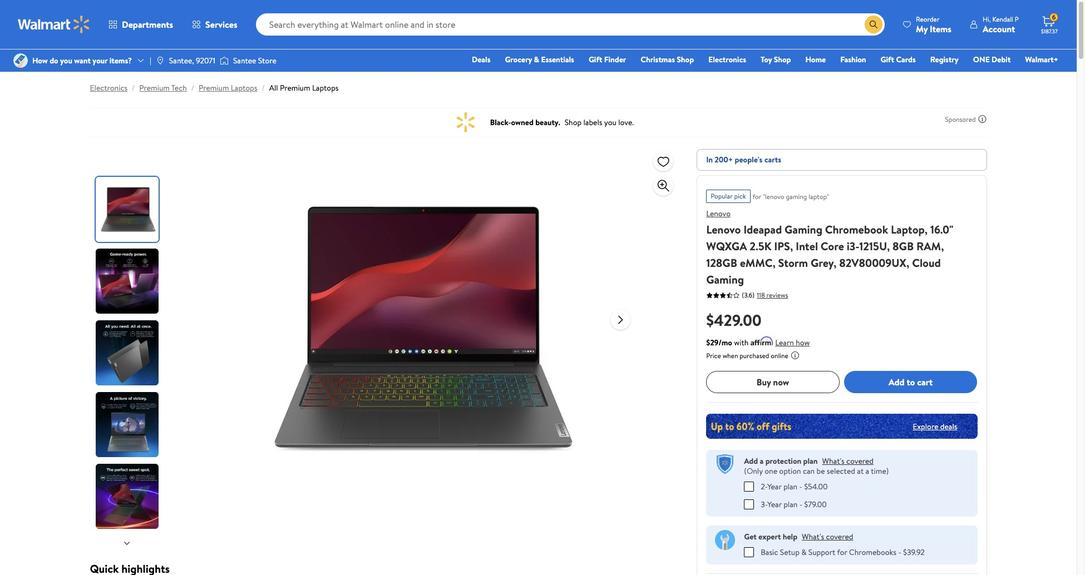 Task type: vqa. For each thing, say whether or not it's contained in the screenshot.
Home link
yes



Task type: locate. For each thing, give the bounding box(es) containing it.
what's right can
[[823, 456, 845, 467]]

add inside add a protection plan what's covered (only one option can be selected at a time)
[[744, 456, 758, 467]]

how
[[32, 55, 48, 66]]

1 horizontal spatial a
[[866, 466, 870, 477]]

0 horizontal spatial premium
[[139, 82, 170, 94]]

$79.00
[[805, 499, 827, 510]]

1 vertical spatial add
[[744, 456, 758, 467]]

want
[[74, 55, 91, 66]]

add left the to
[[889, 376, 905, 388]]

in
[[707, 154, 713, 165]]

1 vertical spatial what's covered button
[[802, 531, 854, 543]]

learn how button
[[776, 337, 810, 349]]

electronics / premium tech / premium laptops / all premium laptops
[[90, 82, 339, 94]]

pick
[[735, 192, 746, 201]]

reviews
[[767, 290, 789, 300]]

1 vertical spatial for
[[838, 547, 848, 558]]

1 horizontal spatial /
[[191, 82, 194, 94]]

gift cards
[[881, 54, 916, 65]]

0 vertical spatial add
[[889, 376, 905, 388]]

selected
[[827, 466, 856, 477]]

premium laptops link
[[199, 82, 257, 94]]

1 horizontal spatial  image
[[156, 56, 165, 65]]

electronics for electronics / premium tech / premium laptops / all premium laptops
[[90, 82, 128, 94]]

electronics down your
[[90, 82, 128, 94]]

what's
[[823, 456, 845, 467], [802, 531, 825, 543]]

covered up basic setup & support for chromebooks - $39.92
[[826, 531, 854, 543]]

2 horizontal spatial  image
[[220, 55, 229, 66]]

lenovo ideapad gaming chromebook laptop, 16.0" wqxga 2.5k ips, intel core i3-1215u, 8gb ram, 128gb emmc, storm grey, 82v80009ux, cloud gaming - image 4 of 16 image
[[95, 392, 161, 458]]

0 vertical spatial electronics link
[[704, 53, 752, 66]]

tech
[[171, 82, 187, 94]]

gift left the cards on the top of page
[[881, 54, 895, 65]]

- left $54.00
[[800, 481, 803, 492]]

popular
[[711, 192, 733, 201]]

for right support
[[838, 547, 848, 558]]

what's up support
[[802, 531, 825, 543]]

$429.00
[[707, 310, 762, 331]]

0 vertical spatial gaming
[[785, 222, 823, 237]]

plan right option
[[804, 456, 818, 467]]

1 horizontal spatial shop
[[774, 54, 791, 65]]

0 horizontal spatial laptops
[[231, 82, 257, 94]]

can
[[803, 466, 815, 477]]

 image right |
[[156, 56, 165, 65]]

explore deals link
[[909, 417, 962, 437]]

add left the one
[[744, 456, 758, 467]]

one debit link
[[969, 53, 1016, 66]]

for
[[753, 192, 762, 202], [838, 547, 848, 558]]

wpp logo image
[[715, 455, 736, 475]]

1 shop from the left
[[677, 54, 694, 65]]

3-Year plan - $79.00 checkbox
[[744, 500, 754, 510]]

for left "lenovo
[[753, 192, 762, 202]]

0 vertical spatial covered
[[847, 456, 874, 467]]

0 vertical spatial year
[[768, 481, 782, 492]]

electronics link left toy
[[704, 53, 752, 66]]

option
[[780, 466, 801, 477]]

8gb
[[893, 239, 914, 254]]

buy now button
[[707, 371, 840, 394]]

plan down option
[[784, 481, 798, 492]]

0 horizontal spatial gift
[[589, 54, 603, 65]]

1 gift from the left
[[589, 54, 603, 65]]

1 horizontal spatial &
[[802, 547, 807, 558]]

a
[[760, 456, 764, 467], [866, 466, 870, 477]]

up to sixty percent off deals. shop now. image
[[707, 414, 978, 439]]

1 vertical spatial lenovo
[[707, 222, 741, 237]]

gift finder
[[589, 54, 626, 65]]

essentials
[[541, 54, 574, 65]]

1 horizontal spatial gift
[[881, 54, 895, 65]]

1 vertical spatial gaming
[[707, 272, 744, 287]]

 image left how
[[13, 53, 28, 68]]

6
[[1053, 12, 1056, 22]]

lenovo ideapad gaming chromebook laptop, 16.0" wqxga 2.5k ips, intel core i3-1215u, 8gb ram, 128gb emmc, storm grey, 82v80009ux, cloud gaming - image 3 of 16 image
[[95, 321, 161, 386]]

premium left tech
[[139, 82, 170, 94]]

 image right 92071
[[220, 55, 229, 66]]

electronics link down your
[[90, 82, 128, 94]]

covered down up to sixty percent off deals. shop now. image
[[847, 456, 874, 467]]

- left $39.92
[[899, 547, 902, 558]]

my
[[916, 23, 928, 35]]

in_home_installation logo image
[[715, 530, 736, 550]]

what's covered button for get expert help
[[802, 531, 854, 543]]

0 horizontal spatial &
[[534, 54, 539, 65]]

ips,
[[775, 239, 793, 254]]

& right setup
[[802, 547, 807, 558]]

year for 3-
[[768, 499, 782, 510]]

/ left all
[[262, 82, 265, 94]]

grocery & essentials
[[505, 54, 574, 65]]

2 premium from the left
[[199, 82, 229, 94]]

1 horizontal spatial premium
[[199, 82, 229, 94]]

plan down 2-year plan - $54.00 at the right bottom
[[784, 499, 798, 510]]

0 vertical spatial lenovo
[[707, 208, 731, 219]]

gift left finder
[[589, 54, 603, 65]]

basic setup & support for chromebooks - $39.92
[[761, 547, 925, 558]]

a right at
[[866, 466, 870, 477]]

covered
[[847, 456, 874, 467], [826, 531, 854, 543]]

electronics for electronics
[[709, 54, 747, 65]]

chromebooks
[[849, 547, 897, 558]]

time)
[[871, 466, 889, 477]]

core
[[821, 239, 844, 254]]

0 vertical spatial what's covered button
[[823, 456, 874, 467]]

carts
[[765, 154, 782, 165]]

premium
[[139, 82, 170, 94], [199, 82, 229, 94], [280, 82, 310, 94]]

0 horizontal spatial  image
[[13, 53, 28, 68]]

2-Year plan - $54.00 checkbox
[[744, 482, 754, 492]]

0 horizontal spatial electronics
[[90, 82, 128, 94]]

118
[[757, 290, 765, 300]]

(only
[[744, 466, 763, 477]]

1 laptops from the left
[[231, 82, 257, 94]]

kendall
[[993, 14, 1014, 24]]

1 vertical spatial year
[[768, 499, 782, 510]]

laptops down santee
[[231, 82, 257, 94]]

- for $79.00
[[800, 499, 803, 510]]

0 vertical spatial &
[[534, 54, 539, 65]]

electronics link
[[704, 53, 752, 66], [90, 82, 128, 94]]

/ left premium tech link
[[132, 82, 135, 94]]

1215u,
[[860, 239, 890, 254]]

-
[[800, 481, 803, 492], [800, 499, 803, 510], [899, 547, 902, 558]]

premium down 92071
[[199, 82, 229, 94]]

shop for christmas shop
[[677, 54, 694, 65]]

laptops
[[231, 82, 257, 94], [312, 82, 339, 94]]

christmas shop
[[641, 54, 694, 65]]

1 vertical spatial -
[[800, 499, 803, 510]]

0 horizontal spatial shop
[[677, 54, 694, 65]]

laptop"
[[809, 192, 829, 202]]

0 vertical spatial what's
[[823, 456, 845, 467]]

1 vertical spatial electronics
[[90, 82, 128, 94]]

2-year plan - $54.00
[[761, 481, 828, 492]]

1 horizontal spatial electronics
[[709, 54, 747, 65]]

get expert help what's covered
[[744, 531, 854, 543]]

lenovo ideapad gaming chromebook laptop, 16.0" wqxga 2.5k ips, intel core i3-1215u, 8gb ram, 128gb emmc, storm grey, 82v80009ux, cloud gaming image
[[246, 149, 602, 505]]

$39.92
[[904, 547, 925, 558]]

protection
[[766, 456, 802, 467]]

6 $187.37
[[1042, 12, 1058, 35]]

1 horizontal spatial gaming
[[785, 222, 823, 237]]

cloud
[[913, 256, 941, 271]]

 image for how do you want your items?
[[13, 53, 28, 68]]

0 horizontal spatial /
[[132, 82, 135, 94]]

$29/mo with
[[707, 337, 749, 348]]

grocery
[[505, 54, 532, 65]]

gaming down the "128gb"
[[707, 272, 744, 287]]

grey,
[[811, 256, 837, 271]]

lenovo link
[[707, 208, 731, 219]]

all
[[269, 82, 278, 94]]

buy
[[757, 376, 771, 388]]

lenovo down popular
[[707, 208, 731, 219]]

lenovo down lenovo link
[[707, 222, 741, 237]]

lenovo ideapad gaming chromebook laptop, 16.0" wqxga 2.5k ips, intel core i3-1215u, 8gb ram, 128gb emmc, storm grey, 82v80009ux, cloud gaming - image 2 of 16 image
[[95, 249, 161, 314]]

2 vertical spatial plan
[[784, 499, 798, 510]]

1 vertical spatial plan
[[784, 481, 798, 492]]

1 vertical spatial covered
[[826, 531, 854, 543]]

- for $54.00
[[800, 481, 803, 492]]

Basic Setup & Support for Chromebooks - $39.92 checkbox
[[744, 548, 754, 558]]

2 shop from the left
[[774, 54, 791, 65]]

premium right all
[[280, 82, 310, 94]]

3-
[[761, 499, 768, 510]]

all premium laptops link
[[269, 82, 339, 94]]

2 horizontal spatial premium
[[280, 82, 310, 94]]

shop right "christmas"
[[677, 54, 694, 65]]

plan for $54.00
[[784, 481, 798, 492]]

year right 3-year plan - $79.00 checkbox
[[768, 499, 782, 510]]

deals
[[472, 54, 491, 65]]

$187.37
[[1042, 27, 1058, 35]]

2-
[[761, 481, 768, 492]]

3 / from the left
[[262, 82, 265, 94]]

0 horizontal spatial electronics link
[[90, 82, 128, 94]]

82v80009ux,
[[840, 256, 910, 271]]

 image
[[13, 53, 28, 68], [220, 55, 229, 66], [156, 56, 165, 65]]

shop right toy
[[774, 54, 791, 65]]

people's
[[735, 154, 763, 165]]

search icon image
[[870, 20, 879, 29]]

0 horizontal spatial for
[[753, 192, 762, 202]]

ad disclaimer and feedback image
[[978, 115, 987, 124]]

3 premium from the left
[[280, 82, 310, 94]]

/ right tech
[[191, 82, 194, 94]]

0 vertical spatial plan
[[804, 456, 818, 467]]

help
[[783, 531, 798, 543]]

lenovo ideapad gaming chromebook laptop, 16.0" wqxga 2.5k ips, intel core i3-1215u, 8gb ram, 128gb emmc, storm grey, 82v80009ux, cloud gaming - image 1 of 16 image
[[95, 177, 161, 242]]

electronics left toy
[[709, 54, 747, 65]]

add inside button
[[889, 376, 905, 388]]

2 laptops from the left
[[312, 82, 339, 94]]

 image for santee, 92071
[[156, 56, 165, 65]]

gaming up intel
[[785, 222, 823, 237]]

a left the one
[[760, 456, 764, 467]]

year
[[768, 481, 782, 492], [768, 499, 782, 510]]

next image image
[[122, 539, 131, 548]]

0 horizontal spatial add
[[744, 456, 758, 467]]

explore
[[913, 421, 939, 432]]

/
[[132, 82, 135, 94], [191, 82, 194, 94], [262, 82, 265, 94]]

add for add to cart
[[889, 376, 905, 388]]

0 vertical spatial electronics
[[709, 54, 747, 65]]

year down the one
[[768, 481, 782, 492]]

add
[[889, 376, 905, 388], [744, 456, 758, 467]]

128gb
[[707, 256, 738, 271]]

1 horizontal spatial laptops
[[312, 82, 339, 94]]

1 horizontal spatial add
[[889, 376, 905, 388]]

& right grocery
[[534, 54, 539, 65]]

0 horizontal spatial gaming
[[707, 272, 744, 287]]

2 lenovo from the top
[[707, 222, 741, 237]]

2 gift from the left
[[881, 54, 895, 65]]

0 vertical spatial -
[[800, 481, 803, 492]]

2 horizontal spatial /
[[262, 82, 265, 94]]

learn
[[776, 337, 794, 348]]

zoom image modal image
[[657, 179, 670, 193]]

laptops right all
[[312, 82, 339, 94]]

- left $79.00
[[800, 499, 803, 510]]

$54.00
[[805, 481, 828, 492]]

setup
[[780, 547, 800, 558]]



Task type: describe. For each thing, give the bounding box(es) containing it.
get
[[744, 531, 757, 543]]

what's covered button for add a protection plan
[[823, 456, 874, 467]]

1 horizontal spatial electronics link
[[704, 53, 752, 66]]

online
[[771, 351, 789, 361]]

learn how
[[776, 337, 810, 348]]

sponsored
[[946, 114, 976, 124]]

next media item image
[[614, 313, 628, 327]]

basic
[[761, 547, 778, 558]]

christmas
[[641, 54, 675, 65]]

finder
[[604, 54, 626, 65]]

to
[[907, 376, 915, 388]]

gift for gift cards
[[881, 54, 895, 65]]

1 vertical spatial &
[[802, 547, 807, 558]]

hi, kendall p account
[[983, 14, 1019, 35]]

2 / from the left
[[191, 82, 194, 94]]

wqxga
[[707, 239, 747, 254]]

1 vertical spatial what's
[[802, 531, 825, 543]]

gift finder link
[[584, 53, 631, 66]]

departments button
[[99, 11, 183, 38]]

2.5k
[[750, 239, 772, 254]]

legal information image
[[791, 351, 800, 360]]

your
[[93, 55, 108, 66]]

now
[[773, 376, 790, 388]]

items?
[[109, 55, 132, 66]]

in 200+ people's carts
[[707, 154, 782, 165]]

(3.6)
[[742, 291, 755, 300]]

how do you want your items?
[[32, 55, 132, 66]]

with
[[734, 337, 749, 348]]

premium tech link
[[139, 82, 187, 94]]

fashion
[[841, 54, 867, 65]]

0 vertical spatial for
[[753, 192, 762, 202]]

cards
[[897, 54, 916, 65]]

plan for $79.00
[[784, 499, 798, 510]]

gift for gift finder
[[589, 54, 603, 65]]

support
[[809, 547, 836, 558]]

santee store
[[233, 55, 277, 66]]

 image for santee store
[[220, 55, 229, 66]]

shop for toy shop
[[774, 54, 791, 65]]

price
[[707, 351, 721, 361]]

Search search field
[[256, 13, 885, 36]]

how
[[796, 337, 810, 348]]

santee, 92071
[[169, 55, 215, 66]]

1 vertical spatial electronics link
[[90, 82, 128, 94]]

affirm image
[[751, 337, 773, 346]]

1 horizontal spatial for
[[838, 547, 848, 558]]

reorder
[[916, 14, 940, 24]]

add to cart button
[[844, 371, 978, 394]]

do
[[50, 55, 58, 66]]

expert
[[759, 531, 781, 543]]

2 vertical spatial -
[[899, 547, 902, 558]]

covered inside add a protection plan what's covered (only one option can be selected at a time)
[[847, 456, 874, 467]]

deals link
[[467, 53, 496, 66]]

what's inside add a protection plan what's covered (only one option can be selected at a time)
[[823, 456, 845, 467]]

registry
[[931, 54, 959, 65]]

intel
[[796, 239, 818, 254]]

for "lenovo gaming laptop"
[[753, 192, 829, 202]]

one debit
[[974, 54, 1011, 65]]

3-year plan - $79.00
[[761, 499, 827, 510]]

services
[[205, 18, 238, 31]]

ram,
[[917, 239, 944, 254]]

emmc,
[[740, 256, 776, 271]]

home link
[[801, 53, 831, 66]]

ideapad
[[744, 222, 782, 237]]

0 horizontal spatial a
[[760, 456, 764, 467]]

i3-
[[847, 239, 860, 254]]

1 premium from the left
[[139, 82, 170, 94]]

deals
[[941, 421, 958, 432]]

lenovo ideapad gaming chromebook laptop, 16.0" wqxga 2.5k ips, intel core i3-1215u, 8gb ram, 128gb emmc, storm grey, 82v80009ux, cloud gaming - image 5 of 16 image
[[95, 464, 161, 529]]

services button
[[183, 11, 247, 38]]

one
[[765, 466, 778, 477]]

christmas shop link
[[636, 53, 699, 66]]

plan inside add a protection plan what's covered (only one option can be selected at a time)
[[804, 456, 818, 467]]

add for add a protection plan what's covered (only one option can be selected at a time)
[[744, 456, 758, 467]]

grocery & essentials link
[[500, 53, 579, 66]]

at
[[857, 466, 864, 477]]

Walmart Site-Wide search field
[[256, 13, 885, 36]]

purchased
[[740, 351, 770, 361]]

|
[[150, 55, 151, 66]]

gift cards link
[[876, 53, 921, 66]]

year for 2-
[[768, 481, 782, 492]]

"lenovo
[[763, 192, 785, 202]]

hi,
[[983, 14, 991, 24]]

walmart+ link
[[1021, 53, 1064, 66]]

santee,
[[169, 55, 194, 66]]

92071
[[196, 55, 215, 66]]

when
[[723, 351, 738, 361]]

200+
[[715, 154, 733, 165]]

toy shop
[[761, 54, 791, 65]]

cart
[[918, 376, 933, 388]]

walmart+
[[1026, 54, 1059, 65]]

walmart image
[[18, 16, 90, 33]]

add to favorites list, lenovo ideapad gaming chromebook laptop, 16.0" wqxga 2.5k ips, intel core i3-1215u, 8gb ram, 128gb emmc, storm grey, 82v80009ux, cloud gaming image
[[657, 154, 670, 168]]

departments
[[122, 18, 173, 31]]

1 lenovo from the top
[[707, 208, 731, 219]]

storm
[[779, 256, 808, 271]]

debit
[[992, 54, 1011, 65]]

1 / from the left
[[132, 82, 135, 94]]

be
[[817, 466, 825, 477]]

price when purchased online
[[707, 351, 789, 361]]

account
[[983, 23, 1016, 35]]

118 reviews link
[[755, 290, 789, 300]]

laptop,
[[891, 222, 928, 237]]

chromebook
[[825, 222, 889, 237]]

you
[[60, 55, 72, 66]]



